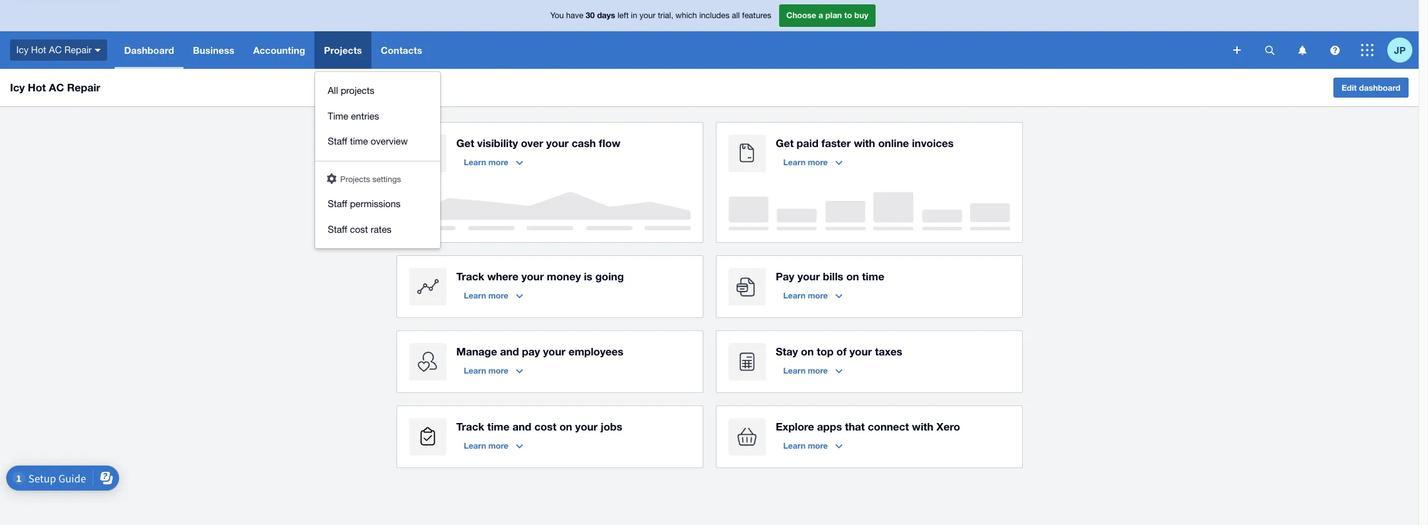 Task type: vqa. For each thing, say whether or not it's contained in the screenshot.
Manage menu toggle image
no



Task type: describe. For each thing, give the bounding box(es) containing it.
learn more button for time
[[456, 436, 531, 456]]

track for track time and cost on your jobs
[[456, 420, 485, 434]]

banking preview line graph image
[[409, 192, 691, 231]]

get paid faster with online invoices
[[776, 137, 954, 150]]

xero
[[937, 420, 961, 434]]

learn more for apps
[[784, 441, 828, 451]]

1 horizontal spatial with
[[912, 420, 934, 434]]

1 vertical spatial icy
[[10, 81, 25, 94]]

jp button
[[1388, 31, 1419, 69]]

repair inside "popup button"
[[64, 44, 92, 55]]

stay
[[776, 345, 798, 358]]

dashboard
[[124, 44, 174, 56]]

rates
[[371, 224, 392, 235]]

jp
[[1395, 44, 1406, 55]]

contacts
[[381, 44, 422, 56]]

accounting button
[[244, 31, 315, 69]]

manage and pay your employees
[[456, 345, 624, 358]]

top
[[817, 345, 834, 358]]

time entries link
[[315, 104, 441, 129]]

staff for staff time overview
[[328, 136, 347, 147]]

staff time overview link
[[315, 129, 441, 154]]

learn more for visibility
[[464, 157, 509, 167]]

learn for on
[[784, 366, 806, 376]]

money
[[547, 270, 581, 283]]

learn more button for your
[[776, 286, 850, 306]]

1 vertical spatial ac
[[49, 81, 64, 94]]

1 vertical spatial repair
[[67, 81, 100, 94]]

employees
[[569, 345, 624, 358]]

plan
[[826, 10, 842, 20]]

pay
[[776, 270, 795, 283]]

staff for staff permissions
[[328, 199, 347, 209]]

learn for your
[[784, 291, 806, 301]]

projects
[[341, 85, 375, 96]]

time entries
[[328, 111, 379, 121]]

track time and cost on your jobs
[[456, 420, 623, 434]]

edit
[[1342, 83, 1357, 93]]

features
[[742, 11, 772, 20]]

trial,
[[658, 11, 674, 20]]

learn more button for paid
[[776, 152, 850, 172]]

projects for projects settings
[[340, 175, 370, 184]]

get for get visibility over your cash flow
[[456, 137, 474, 150]]

of
[[837, 345, 847, 358]]

business button
[[184, 31, 244, 69]]

over
[[521, 137, 543, 150]]

group inside navigation
[[315, 72, 441, 249]]

accounting
[[253, 44, 305, 56]]

online
[[879, 137, 909, 150]]

going
[[596, 270, 624, 283]]

learn for apps
[[784, 441, 806, 451]]

staff cost rates
[[328, 224, 392, 235]]

choose
[[787, 10, 817, 20]]

learn for paid
[[784, 157, 806, 167]]

buy
[[855, 10, 869, 20]]

settings
[[372, 175, 401, 184]]

more for your
[[808, 291, 828, 301]]

manage
[[456, 345, 497, 358]]

learn for and
[[464, 366, 486, 376]]

flow
[[599, 137, 621, 150]]

ac inside "popup button"
[[49, 44, 62, 55]]

1 vertical spatial and
[[513, 420, 532, 434]]

list box inside navigation
[[315, 72, 441, 249]]

header image
[[327, 173, 337, 184]]

you have 30 days left in your trial, which includes all features
[[550, 10, 772, 20]]

cash
[[572, 137, 596, 150]]

staff permissions link
[[315, 192, 441, 217]]

more for apps
[[808, 441, 828, 451]]

1 vertical spatial time
[[862, 270, 885, 283]]

track where your money is going
[[456, 270, 624, 283]]

visibility
[[477, 137, 518, 150]]

all projects link
[[315, 78, 441, 104]]

apps
[[817, 420, 842, 434]]

hot inside "popup button"
[[31, 44, 46, 55]]

pay
[[522, 345, 540, 358]]

learn more for and
[[464, 366, 509, 376]]

where
[[487, 270, 519, 283]]

icy hot ac repair inside "popup button"
[[16, 44, 92, 55]]

in
[[631, 11, 638, 20]]

track money icon image
[[409, 268, 446, 306]]



Task type: locate. For each thing, give the bounding box(es) containing it.
repair
[[64, 44, 92, 55], [67, 81, 100, 94]]

1 vertical spatial staff
[[328, 199, 347, 209]]

30
[[586, 10, 595, 20]]

all
[[328, 85, 338, 96]]

a
[[819, 10, 824, 20]]

that
[[845, 420, 865, 434]]

1 get from the left
[[456, 137, 474, 150]]

0 vertical spatial with
[[854, 137, 876, 150]]

more down 'where'
[[489, 291, 509, 301]]

1 horizontal spatial svg image
[[1331, 45, 1340, 55]]

business
[[193, 44, 234, 56]]

dashboard link
[[115, 31, 184, 69]]

and
[[500, 345, 519, 358], [513, 420, 532, 434]]

learn more button for visibility
[[456, 152, 531, 172]]

includes
[[700, 11, 730, 20]]

2 track from the top
[[456, 420, 485, 434]]

edit dashboard
[[1342, 83, 1401, 93]]

more down 'paid'
[[808, 157, 828, 167]]

learn more button down track time and cost on your jobs
[[456, 436, 531, 456]]

edit dashboard button
[[1334, 78, 1409, 98]]

0 vertical spatial time
[[350, 136, 368, 147]]

0 horizontal spatial cost
[[350, 224, 368, 235]]

svg image inside icy hot ac repair "popup button"
[[95, 49, 101, 52]]

1 staff from the top
[[328, 136, 347, 147]]

learn more button down apps
[[776, 436, 850, 456]]

2 staff from the top
[[328, 199, 347, 209]]

learn more down 'paid'
[[784, 157, 828, 167]]

learn more down stay at right bottom
[[784, 366, 828, 376]]

get for get paid faster with online invoices
[[776, 137, 794, 150]]

learn right projects icon
[[464, 441, 486, 451]]

more for where
[[489, 291, 509, 301]]

1 vertical spatial icy hot ac repair
[[10, 81, 100, 94]]

projects up all projects
[[324, 44, 362, 56]]

learn more down track time and cost on your jobs
[[464, 441, 509, 451]]

3 staff from the top
[[328, 224, 347, 235]]

learn more button
[[456, 152, 531, 172], [776, 152, 850, 172], [456, 286, 531, 306], [776, 286, 850, 306], [456, 361, 531, 381], [776, 361, 850, 381], [456, 436, 531, 456], [776, 436, 850, 456]]

staff down header image
[[328, 199, 347, 209]]

with left the xero
[[912, 420, 934, 434]]

0 vertical spatial track
[[456, 270, 485, 283]]

learn more button down 'paid'
[[776, 152, 850, 172]]

learn more for time
[[464, 441, 509, 451]]

projects button
[[315, 31, 372, 69]]

learn more button down visibility
[[456, 152, 531, 172]]

learn more down pay
[[784, 291, 828, 301]]

cost
[[350, 224, 368, 235], [535, 420, 557, 434]]

2 get from the left
[[776, 137, 794, 150]]

with
[[854, 137, 876, 150], [912, 420, 934, 434]]

to
[[845, 10, 852, 20]]

group
[[315, 72, 441, 249]]

is
[[584, 270, 593, 283]]

1 horizontal spatial on
[[801, 345, 814, 358]]

projects settings
[[340, 175, 401, 184]]

left
[[618, 11, 629, 20]]

learn
[[464, 157, 486, 167], [784, 157, 806, 167], [464, 291, 486, 301], [784, 291, 806, 301], [464, 366, 486, 376], [784, 366, 806, 376], [464, 441, 486, 451], [784, 441, 806, 451]]

more for visibility
[[489, 157, 509, 167]]

more down visibility
[[489, 157, 509, 167]]

0 vertical spatial staff
[[328, 136, 347, 147]]

2 horizontal spatial time
[[862, 270, 885, 283]]

invoices preview bar graph image
[[728, 192, 1010, 231]]

bills icon image
[[728, 268, 766, 306]]

0 horizontal spatial time
[[350, 136, 368, 147]]

learn right track money icon
[[464, 291, 486, 301]]

staff
[[328, 136, 347, 147], [328, 199, 347, 209], [328, 224, 347, 235]]

learn more down 'where'
[[464, 291, 509, 301]]

bills
[[823, 270, 844, 283]]

choose a plan to buy
[[787, 10, 869, 20]]

contacts button
[[372, 31, 432, 69]]

2 horizontal spatial on
[[847, 270, 859, 283]]

list box
[[315, 72, 441, 249]]

1 track from the top
[[456, 270, 485, 283]]

learn more button down 'where'
[[456, 286, 531, 306]]

0 vertical spatial hot
[[31, 44, 46, 55]]

staff down staff permissions
[[328, 224, 347, 235]]

learn more for on
[[784, 366, 828, 376]]

staff for staff cost rates
[[328, 224, 347, 235]]

icy
[[16, 44, 28, 55], [10, 81, 25, 94]]

2 vertical spatial staff
[[328, 224, 347, 235]]

connect
[[868, 420, 909, 434]]

get
[[456, 137, 474, 150], [776, 137, 794, 150]]

on
[[847, 270, 859, 283], [801, 345, 814, 358], [560, 420, 572, 434]]

days
[[597, 10, 616, 20]]

1 vertical spatial projects
[[340, 175, 370, 184]]

you
[[550, 11, 564, 20]]

more down top
[[808, 366, 828, 376]]

invoices icon image
[[728, 135, 766, 172]]

staff inside "link"
[[328, 224, 347, 235]]

stay on top of your taxes
[[776, 345, 903, 358]]

dashboard
[[1360, 83, 1401, 93]]

permissions
[[350, 199, 401, 209]]

2 vertical spatial time
[[487, 420, 510, 434]]

learn down visibility
[[464, 157, 486, 167]]

1 vertical spatial cost
[[535, 420, 557, 434]]

more for paid
[[808, 157, 828, 167]]

pay your bills on time
[[776, 270, 885, 283]]

invoices
[[912, 137, 954, 150]]

learn for visibility
[[464, 157, 486, 167]]

learn down explore
[[784, 441, 806, 451]]

0 vertical spatial on
[[847, 270, 859, 283]]

learn more down visibility
[[464, 157, 509, 167]]

banner containing jp
[[0, 0, 1419, 249]]

learn for time
[[464, 441, 486, 451]]

learn more down manage
[[464, 366, 509, 376]]

more down track time and cost on your jobs
[[489, 441, 509, 451]]

get left visibility
[[456, 137, 474, 150]]

projects
[[324, 44, 362, 56], [340, 175, 370, 184]]

time for staff time overview
[[350, 136, 368, 147]]

staff cost rates link
[[315, 217, 441, 242]]

staff permissions
[[328, 199, 401, 209]]

track left 'where'
[[456, 270, 485, 283]]

learn more button down manage
[[456, 361, 531, 381]]

0 vertical spatial icy
[[16, 44, 28, 55]]

on right bills
[[847, 270, 859, 283]]

staff down the time
[[328, 136, 347, 147]]

learn down stay at right bottom
[[784, 366, 806, 376]]

2 svg image from the left
[[1331, 45, 1340, 55]]

1 horizontal spatial get
[[776, 137, 794, 150]]

svg image
[[1362, 44, 1374, 56], [1265, 45, 1275, 55], [1234, 46, 1241, 54], [95, 49, 101, 52]]

learn more for paid
[[784, 157, 828, 167]]

time for track time and cost on your jobs
[[487, 420, 510, 434]]

learn down manage
[[464, 366, 486, 376]]

taxes icon image
[[728, 343, 766, 381]]

banking icon image
[[409, 135, 446, 172]]

1 vertical spatial hot
[[28, 81, 46, 94]]

navigation containing dashboard
[[115, 31, 1225, 249]]

icy hot ac repair button
[[0, 31, 115, 69]]

add-ons icon image
[[728, 419, 766, 456]]

svg image
[[1299, 45, 1307, 55], [1331, 45, 1340, 55]]

hot
[[31, 44, 46, 55], [28, 81, 46, 94]]

1 svg image from the left
[[1299, 45, 1307, 55]]

which
[[676, 11, 697, 20]]

learn more button for on
[[776, 361, 850, 381]]

jobs
[[601, 420, 623, 434]]

all projects
[[328, 85, 375, 96]]

learn more down explore
[[784, 441, 828, 451]]

1 vertical spatial on
[[801, 345, 814, 358]]

0 vertical spatial ac
[[49, 44, 62, 55]]

faster
[[822, 137, 851, 150]]

more for time
[[489, 441, 509, 451]]

0 horizontal spatial svg image
[[1299, 45, 1307, 55]]

track
[[456, 270, 485, 283], [456, 420, 485, 434]]

learn more button down top
[[776, 361, 850, 381]]

projects inside the projects dropdown button
[[324, 44, 362, 56]]

1 horizontal spatial time
[[487, 420, 510, 434]]

projects for projects
[[324, 44, 362, 56]]

learn more button for where
[[456, 286, 531, 306]]

staff time overview
[[328, 136, 408, 147]]

explore apps that connect with xero
[[776, 420, 961, 434]]

0 vertical spatial and
[[500, 345, 519, 358]]

get left 'paid'
[[776, 137, 794, 150]]

time
[[350, 136, 368, 147], [862, 270, 885, 283], [487, 420, 510, 434]]

1 vertical spatial with
[[912, 420, 934, 434]]

more down manage
[[489, 366, 509, 376]]

2 vertical spatial on
[[560, 420, 572, 434]]

learn more button down pay your bills on time
[[776, 286, 850, 306]]

learn more button for and
[[456, 361, 531, 381]]

learn down pay
[[784, 291, 806, 301]]

1 vertical spatial track
[[456, 420, 485, 434]]

banner
[[0, 0, 1419, 249]]

get visibility over your cash flow
[[456, 137, 621, 150]]

employees icon image
[[409, 343, 446, 381]]

learn down 'paid'
[[784, 157, 806, 167]]

0 vertical spatial projects
[[324, 44, 362, 56]]

all
[[732, 11, 740, 20]]

group containing all projects
[[315, 72, 441, 249]]

explore
[[776, 420, 815, 434]]

0 horizontal spatial get
[[456, 137, 474, 150]]

track right projects icon
[[456, 420, 485, 434]]

track for track where your money is going
[[456, 270, 485, 283]]

on left jobs
[[560, 420, 572, 434]]

projects right header image
[[340, 175, 370, 184]]

more for on
[[808, 366, 828, 376]]

with right faster
[[854, 137, 876, 150]]

cost inside "link"
[[350, 224, 368, 235]]

learn more button for apps
[[776, 436, 850, 456]]

icy hot ac repair
[[16, 44, 92, 55], [10, 81, 100, 94]]

0 horizontal spatial on
[[560, 420, 572, 434]]

learn more for your
[[784, 291, 828, 301]]

0 vertical spatial cost
[[350, 224, 368, 235]]

time inside group
[[350, 136, 368, 147]]

learn more for where
[[464, 291, 509, 301]]

navigation
[[115, 31, 1225, 249]]

on left top
[[801, 345, 814, 358]]

more down pay your bills on time
[[808, 291, 828, 301]]

learn for where
[[464, 291, 486, 301]]

icy inside "popup button"
[[16, 44, 28, 55]]

projects icon image
[[409, 419, 446, 456]]

1 horizontal spatial cost
[[535, 420, 557, 434]]

overview
[[371, 136, 408, 147]]

paid
[[797, 137, 819, 150]]

navigation inside banner
[[115, 31, 1225, 249]]

entries
[[351, 111, 379, 121]]

0 horizontal spatial with
[[854, 137, 876, 150]]

more
[[489, 157, 509, 167], [808, 157, 828, 167], [489, 291, 509, 301], [808, 291, 828, 301], [489, 366, 509, 376], [808, 366, 828, 376], [489, 441, 509, 451], [808, 441, 828, 451]]

list box containing all projects
[[315, 72, 441, 249]]

your inside "you have 30 days left in your trial, which includes all features"
[[640, 11, 656, 20]]

0 vertical spatial repair
[[64, 44, 92, 55]]

learn more
[[464, 157, 509, 167], [784, 157, 828, 167], [464, 291, 509, 301], [784, 291, 828, 301], [464, 366, 509, 376], [784, 366, 828, 376], [464, 441, 509, 451], [784, 441, 828, 451]]

time
[[328, 111, 348, 121]]

taxes
[[875, 345, 903, 358]]

more for and
[[489, 366, 509, 376]]

more down apps
[[808, 441, 828, 451]]

have
[[566, 11, 584, 20]]

0 vertical spatial icy hot ac repair
[[16, 44, 92, 55]]



